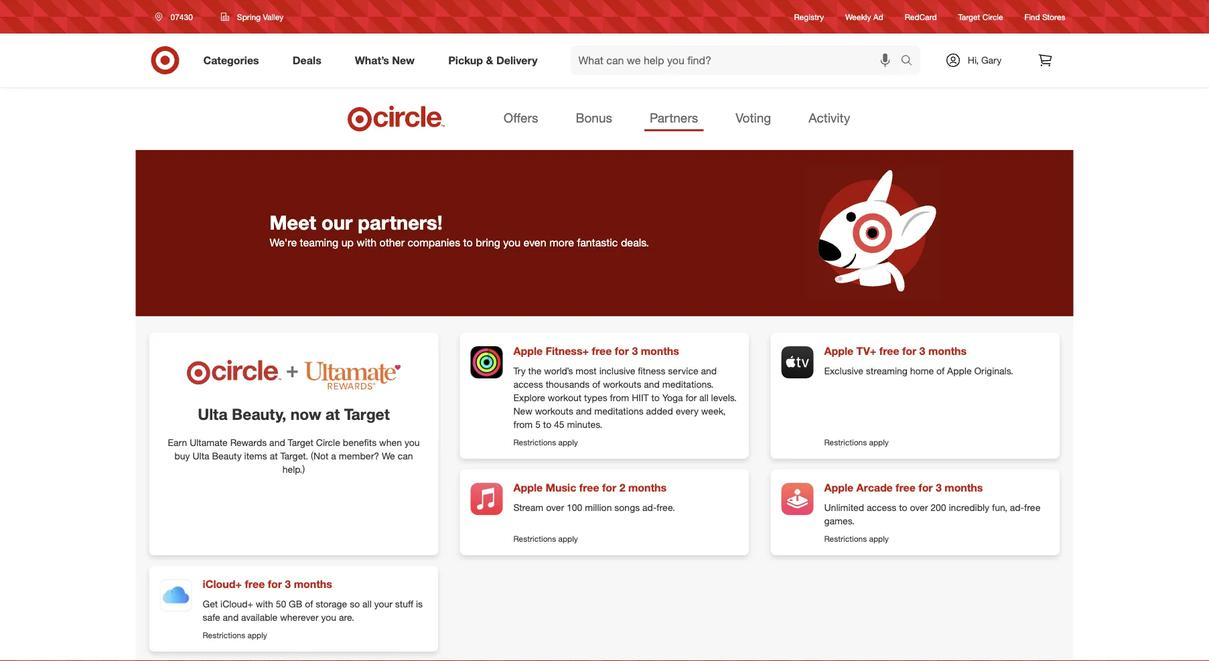Task type: describe. For each thing, give the bounding box(es) containing it.
ad
[[874, 12, 884, 22]]

free inside unlimited access to over 200 incredibly fun, ad-free games.
[[1025, 502, 1041, 514]]

voting link
[[731, 106, 777, 131]]

you inside earn ultamate rewards and target circle benefits when you buy ulta beauty items at target. (not a member? we can help.)
[[405, 437, 420, 449]]

weekly
[[846, 12, 871, 22]]

stores
[[1043, 12, 1066, 22]]

200
[[931, 502, 947, 514]]

for for apple music free for 2 months
[[602, 482, 617, 495]]

most
[[576, 365, 597, 377]]

storage
[[316, 598, 347, 610]]

find stores
[[1025, 12, 1066, 22]]

restrictions apply for fitness+
[[514, 438, 578, 448]]

of inside "get icloud+ with 50 gb of storage so all your stuff is safe and available wherever you are."
[[305, 598, 313, 610]]

we're
[[270, 236, 297, 249]]

ultamate
[[190, 437, 228, 449]]

free for music
[[580, 482, 599, 495]]

to inside unlimited access to over 200 incredibly fun, ad-free games.
[[899, 502, 908, 514]]

streaming
[[866, 365, 908, 377]]

wherever
[[280, 612, 319, 623]]

available
[[241, 612, 278, 623]]

45
[[554, 419, 565, 430]]

deals.
[[621, 236, 649, 249]]

tv+
[[857, 345, 877, 358]]

registry
[[794, 12, 824, 22]]

home
[[910, 365, 934, 377]]

partners link
[[645, 106, 704, 131]]

originals.
[[975, 365, 1014, 377]]

delivery
[[496, 54, 538, 67]]

apply for tv+
[[869, 438, 889, 448]]

what's
[[355, 54, 389, 67]]

registry link
[[794, 11, 824, 22]]

100
[[567, 502, 583, 514]]

fun,
[[992, 502, 1008, 514]]

0 vertical spatial ulta
[[198, 405, 228, 424]]

target.
[[280, 450, 308, 462]]

safe
[[203, 612, 220, 623]]

months for apple arcade free for 3 months
[[945, 482, 983, 495]]

games.
[[825, 515, 855, 527]]

icloud+ free for 3 months
[[203, 578, 332, 591]]

restrictions apply for arcade
[[825, 534, 889, 544]]

stream over 100 million songs ad-free.
[[514, 502, 675, 514]]

apple tv+ free for 3 months
[[825, 345, 967, 358]]

teaming
[[300, 236, 339, 249]]

to inside meet our partners! we're teaming up with other companies to bring you even more fantastic deals.
[[463, 236, 473, 249]]

other
[[380, 236, 405, 249]]

is
[[416, 598, 423, 610]]

pickup & delivery
[[448, 54, 538, 67]]

the
[[528, 365, 542, 377]]

spring
[[237, 12, 261, 22]]

apply for fitness+
[[559, 438, 578, 448]]

weekly ad link
[[846, 11, 884, 22]]

07430
[[171, 12, 193, 22]]

items
[[244, 450, 267, 462]]

types
[[584, 392, 608, 404]]

over inside unlimited access to over 200 incredibly fun, ad-free games.
[[910, 502, 928, 514]]

0 horizontal spatial from
[[514, 419, 533, 430]]

hiit
[[632, 392, 649, 404]]

apple for apple fitness+ free for 3 months
[[514, 345, 543, 358]]

what's new link
[[344, 46, 432, 75]]

apple music free for 2 months
[[514, 482, 667, 495]]

you inside "get icloud+ with 50 gb of storage so all your stuff is safe and available wherever you are."
[[321, 612, 336, 623]]

spring valley button
[[212, 5, 292, 29]]

apple for apple tv+ free for 3 months
[[825, 345, 854, 358]]

to right 5
[[543, 419, 552, 430]]

restrictions for free
[[203, 630, 245, 641]]

months for apple fitness+ free for 3 months
[[641, 345, 679, 358]]

gary
[[982, 54, 1002, 66]]

levels.
[[711, 392, 737, 404]]

pickup & delivery link
[[437, 46, 554, 75]]

months for apple music free for 2 months
[[629, 482, 667, 495]]

0 vertical spatial icloud+
[[203, 578, 242, 591]]

with inside "get icloud+ with 50 gb of storage so all your stuff is safe and available wherever you are."
[[256, 598, 273, 610]]

for for apple fitness+ free for 3 months
[[615, 345, 629, 358]]

apple fitness+ free for 3 months
[[514, 345, 679, 358]]

of inside try the world's most inclusive fitness service and access thousands of workouts and meditations. explore workout types from hiit to yoga for all levels. new workouts and meditations added every week, from 5 to 45 minutes.
[[592, 379, 601, 390]]

our
[[322, 211, 353, 235]]

earn ultamate rewards and target circle benefits when you buy ulta beauty items at target. (not a member? we can help.)
[[168, 437, 420, 475]]

even
[[524, 236, 547, 249]]

benefits
[[343, 437, 377, 449]]

free for tv+
[[880, 345, 900, 358]]

1 vertical spatial workouts
[[535, 405, 573, 417]]

categories
[[203, 54, 259, 67]]

can
[[398, 450, 413, 462]]

added
[[646, 405, 673, 417]]

bring
[[476, 236, 500, 249]]

all inside "get icloud+ with 50 gb of storage so all your stuff is safe and available wherever you are."
[[363, 598, 372, 610]]

3 for apple arcade free for 3 months
[[936, 482, 942, 495]]

1 horizontal spatial circle
[[983, 12, 1003, 22]]

deals link
[[281, 46, 338, 75]]

with inside meet our partners! we're teaming up with other companies to bring you even more fantastic deals.
[[357, 236, 377, 249]]

find
[[1025, 12, 1040, 22]]

songs
[[615, 502, 640, 514]]

companies
[[408, 236, 460, 249]]

3 for apple tv+ free for 3 months
[[920, 345, 926, 358]]

thousands
[[546, 379, 590, 390]]

minutes.
[[567, 419, 603, 430]]

all inside try the world's most inclusive fitness service and access thousands of workouts and meditations. explore workout types from hiit to yoga for all levels. new workouts and meditations added every week, from 5 to 45 minutes.
[[700, 392, 709, 404]]

free.
[[657, 502, 675, 514]]

deals
[[293, 54, 321, 67]]

world's
[[544, 365, 573, 377]]

week,
[[701, 405, 726, 417]]

more
[[550, 236, 574, 249]]

for inside try the world's most inclusive fitness service and access thousands of workouts and meditations. explore workout types from hiit to yoga for all levels. new workouts and meditations added every week, from 5 to 45 minutes.
[[686, 392, 697, 404]]

activity link
[[804, 106, 856, 131]]

5
[[535, 419, 541, 430]]

and up meditations.
[[701, 365, 717, 377]]

arcade
[[857, 482, 893, 495]]

2
[[620, 482, 626, 495]]

apply for arcade
[[869, 534, 889, 544]]



Task type: vqa. For each thing, say whether or not it's contained in the screenshot.
Swag on the top right of page
no



Task type: locate. For each thing, give the bounding box(es) containing it.
meditations
[[595, 405, 644, 417]]

fitness
[[638, 365, 666, 377]]

all up week,
[[700, 392, 709, 404]]

for up inclusive
[[615, 345, 629, 358]]

and up target.
[[269, 437, 285, 449]]

you left even
[[503, 236, 521, 249]]

redcard
[[905, 12, 937, 22]]

free right arcade
[[896, 482, 916, 495]]

1 horizontal spatial over
[[910, 502, 928, 514]]

restrictions apply for free
[[203, 630, 267, 641]]

target for ulta beauty, now at target
[[344, 405, 390, 424]]

restrictions up arcade
[[825, 438, 867, 448]]

new right what's
[[392, 54, 415, 67]]

apple arcade free for 3 months
[[825, 482, 983, 495]]

1 horizontal spatial target
[[344, 405, 390, 424]]

icloud+ up get
[[203, 578, 242, 591]]

access inside unlimited access to over 200 incredibly fun, ad-free games.
[[867, 502, 897, 514]]

categories link
[[192, 46, 276, 75]]

yoga
[[663, 392, 683, 404]]

to up added
[[652, 392, 660, 404]]

over left 100
[[546, 502, 564, 514]]

target circle logo image
[[346, 105, 447, 133]]

2 vertical spatial you
[[321, 612, 336, 623]]

exclusive
[[825, 365, 864, 377]]

1 vertical spatial ulta
[[193, 450, 209, 462]]

0 vertical spatial with
[[357, 236, 377, 249]]

every
[[676, 405, 699, 417]]

hi, gary
[[968, 54, 1002, 66]]

1 vertical spatial with
[[256, 598, 273, 610]]

try
[[514, 365, 526, 377]]

50
[[276, 598, 286, 610]]

target up benefits
[[344, 405, 390, 424]]

incredibly
[[949, 502, 990, 514]]

restrictions apply up arcade
[[825, 438, 889, 448]]

member?
[[339, 450, 379, 462]]

1 horizontal spatial you
[[405, 437, 420, 449]]

apple up stream
[[514, 482, 543, 495]]

when
[[379, 437, 402, 449]]

0 horizontal spatial workouts
[[535, 405, 573, 417]]

target up target.
[[288, 437, 314, 449]]

1 vertical spatial target
[[344, 405, 390, 424]]

(not
[[311, 450, 329, 462]]

up
[[342, 236, 354, 249]]

0 horizontal spatial with
[[256, 598, 273, 610]]

months up gb
[[294, 578, 332, 591]]

we
[[382, 450, 395, 462]]

and inside earn ultamate rewards and target circle benefits when you buy ulta beauty items at target. (not a member? we can help.)
[[269, 437, 285, 449]]

&
[[486, 54, 493, 67]]

for up 50 at bottom left
[[268, 578, 282, 591]]

inclusive
[[599, 365, 636, 377]]

buy
[[175, 450, 190, 462]]

meet
[[270, 211, 316, 235]]

offers
[[504, 110, 538, 125]]

0 horizontal spatial over
[[546, 502, 564, 514]]

restrictions apply down stream
[[514, 534, 578, 544]]

1 vertical spatial of
[[592, 379, 601, 390]]

workouts up "45"
[[535, 405, 573, 417]]

apple for apple arcade free for 3 months
[[825, 482, 854, 495]]

gb
[[289, 598, 302, 610]]

target for earn ultamate rewards and target circle benefits when you buy ulta beauty items at target. (not a member? we can help.)
[[288, 437, 314, 449]]

new inside try the world's most inclusive fitness service and access thousands of workouts and meditations. explore workout types from hiit to yoga for all levels. new workouts and meditations added every week, from 5 to 45 minutes.
[[514, 405, 533, 417]]

1 horizontal spatial all
[[700, 392, 709, 404]]

apply down arcade
[[869, 534, 889, 544]]

ad- inside unlimited access to over 200 incredibly fun, ad-free games.
[[1010, 502, 1025, 514]]

with up the available
[[256, 598, 273, 610]]

1 horizontal spatial with
[[357, 236, 377, 249]]

to left bring
[[463, 236, 473, 249]]

2 ad- from the left
[[1010, 502, 1025, 514]]

for for apple arcade free for 3 months
[[919, 482, 933, 495]]

restrictions apply for tv+
[[825, 438, 889, 448]]

to
[[463, 236, 473, 249], [652, 392, 660, 404], [543, 419, 552, 430], [899, 502, 908, 514]]

restrictions for music
[[514, 534, 556, 544]]

from left 5
[[514, 419, 533, 430]]

0 horizontal spatial new
[[392, 54, 415, 67]]

ulta inside earn ultamate rewards and target circle benefits when you buy ulta beauty items at target. (not a member? we can help.)
[[193, 450, 209, 462]]

hi,
[[968, 54, 979, 66]]

apple
[[514, 345, 543, 358], [825, 345, 854, 358], [948, 365, 972, 377], [514, 482, 543, 495], [825, 482, 854, 495]]

fitness+
[[546, 345, 589, 358]]

2 horizontal spatial of
[[937, 365, 945, 377]]

circle left find
[[983, 12, 1003, 22]]

workout
[[548, 392, 582, 404]]

of right gb
[[305, 598, 313, 610]]

07430 button
[[146, 5, 207, 29]]

2 vertical spatial target
[[288, 437, 314, 449]]

beauty
[[212, 450, 242, 462]]

3 up inclusive
[[632, 345, 638, 358]]

0 horizontal spatial at
[[270, 450, 278, 462]]

1 ad- from the left
[[643, 502, 657, 514]]

apple up the
[[514, 345, 543, 358]]

pickup
[[448, 54, 483, 67]]

target inside earn ultamate rewards and target circle benefits when you buy ulta beauty items at target. (not a member? we can help.)
[[288, 437, 314, 449]]

apply down 100
[[559, 534, 578, 544]]

apply
[[559, 438, 578, 448], [869, 438, 889, 448], [559, 534, 578, 544], [869, 534, 889, 544], [248, 630, 267, 641]]

2 horizontal spatial you
[[503, 236, 521, 249]]

circle
[[983, 12, 1003, 22], [316, 437, 340, 449]]

search
[[895, 55, 927, 68]]

to down apple arcade free for 3 months
[[899, 502, 908, 514]]

apple up unlimited
[[825, 482, 854, 495]]

2 vertical spatial of
[[305, 598, 313, 610]]

restrictions for fitness+
[[514, 438, 556, 448]]

0 horizontal spatial target
[[288, 437, 314, 449]]

months for apple tv+ free for 3 months
[[929, 345, 967, 358]]

3 up 200 at the bottom right of page
[[936, 482, 942, 495]]

and right safe
[[223, 612, 239, 623]]

over left 200 at the bottom right of page
[[910, 502, 928, 514]]

1 vertical spatial new
[[514, 405, 533, 417]]

months up fitness
[[641, 345, 679, 358]]

for up 200 at the bottom right of page
[[919, 482, 933, 495]]

0 vertical spatial of
[[937, 365, 945, 377]]

you down storage
[[321, 612, 336, 623]]

1 vertical spatial icloud+
[[221, 598, 253, 610]]

at right now
[[326, 405, 340, 424]]

1 horizontal spatial from
[[610, 392, 629, 404]]

restrictions apply
[[514, 438, 578, 448], [825, 438, 889, 448], [514, 534, 578, 544], [825, 534, 889, 544], [203, 630, 267, 641]]

months up incredibly
[[945, 482, 983, 495]]

and down fitness
[[644, 379, 660, 390]]

you inside meet our partners! we're teaming up with other companies to bring you even more fantastic deals.
[[503, 236, 521, 249]]

1 vertical spatial access
[[867, 502, 897, 514]]

target up hi,
[[959, 12, 981, 22]]

free right fun,
[[1025, 502, 1041, 514]]

access up explore
[[514, 379, 543, 390]]

icloud+ inside "get icloud+ with 50 gb of storage so all your stuff is safe and available wherever you are."
[[221, 598, 253, 610]]

apply up arcade
[[869, 438, 889, 448]]

exclusive streaming home of apple originals.
[[825, 365, 1014, 377]]

free up streaming
[[880, 345, 900, 358]]

free for arcade
[[896, 482, 916, 495]]

and up minutes. on the bottom left of page
[[576, 405, 592, 417]]

service
[[668, 365, 699, 377]]

from up meditations
[[610, 392, 629, 404]]

all right so
[[363, 598, 372, 610]]

what's new
[[355, 54, 415, 67]]

workouts
[[603, 379, 642, 390], [535, 405, 573, 417]]

1 vertical spatial circle
[[316, 437, 340, 449]]

1 vertical spatial from
[[514, 419, 533, 430]]

0 horizontal spatial you
[[321, 612, 336, 623]]

of up types
[[592, 379, 601, 390]]

2 horizontal spatial target
[[959, 12, 981, 22]]

for for apple tv+ free for 3 months
[[903, 345, 917, 358]]

target circle
[[959, 12, 1003, 22]]

0 vertical spatial from
[[610, 392, 629, 404]]

access down arcade
[[867, 502, 897, 514]]

apple left the originals.
[[948, 365, 972, 377]]

are.
[[339, 612, 354, 623]]

rewards
[[230, 437, 267, 449]]

0 vertical spatial new
[[392, 54, 415, 67]]

What can we help you find? suggestions appear below search field
[[571, 46, 904, 75]]

restrictions for arcade
[[825, 534, 867, 544]]

valley
[[263, 12, 284, 22]]

1 vertical spatial you
[[405, 437, 420, 449]]

restrictions down games.
[[825, 534, 867, 544]]

3 up 50 at bottom left
[[285, 578, 291, 591]]

2 over from the left
[[910, 502, 928, 514]]

1 horizontal spatial access
[[867, 502, 897, 514]]

0 vertical spatial access
[[514, 379, 543, 390]]

restrictions down safe
[[203, 630, 245, 641]]

for
[[615, 345, 629, 358], [903, 345, 917, 358], [686, 392, 697, 404], [602, 482, 617, 495], [919, 482, 933, 495], [268, 578, 282, 591]]

ulta down ultamate
[[193, 450, 209, 462]]

apply down the available
[[248, 630, 267, 641]]

free for fitness+
[[592, 345, 612, 358]]

music
[[546, 482, 577, 495]]

unlimited access to over 200 incredibly fun, ad-free games.
[[825, 502, 1041, 527]]

0 vertical spatial at
[[326, 405, 340, 424]]

and
[[701, 365, 717, 377], [644, 379, 660, 390], [576, 405, 592, 417], [269, 437, 285, 449], [223, 612, 239, 623]]

0 vertical spatial all
[[700, 392, 709, 404]]

apply for free
[[248, 630, 267, 641]]

icloud+ up the available
[[221, 598, 253, 610]]

1 vertical spatial all
[[363, 598, 372, 610]]

access inside try the world's most inclusive fitness service and access thousands of workouts and meditations. explore workout types from hiit to yoga for all levels. new workouts and meditations added every week, from 5 to 45 minutes.
[[514, 379, 543, 390]]

restrictions apply down 5
[[514, 438, 578, 448]]

0 horizontal spatial all
[[363, 598, 372, 610]]

restrictions apply down games.
[[825, 534, 889, 544]]

find stores link
[[1025, 11, 1066, 22]]

million
[[585, 502, 612, 514]]

you up can
[[405, 437, 420, 449]]

3 up 'home'
[[920, 345, 926, 358]]

restrictions apply down safe
[[203, 630, 267, 641]]

get
[[203, 598, 218, 610]]

free up inclusive
[[592, 345, 612, 358]]

apple for apple music free for 2 months
[[514, 482, 543, 495]]

meditations.
[[663, 379, 714, 390]]

of
[[937, 365, 945, 377], [592, 379, 601, 390], [305, 598, 313, 610]]

circle up a
[[316, 437, 340, 449]]

beauty,
[[232, 405, 286, 424]]

ad- right fun,
[[1010, 502, 1025, 514]]

for down meditations.
[[686, 392, 697, 404]]

with right up
[[357, 236, 377, 249]]

1 over from the left
[[546, 502, 564, 514]]

for left 2
[[602, 482, 617, 495]]

apple up exclusive
[[825, 345, 854, 358]]

offers link
[[498, 106, 544, 131]]

months up 'home'
[[929, 345, 967, 358]]

restrictions down stream
[[514, 534, 556, 544]]

restrictions apply for music
[[514, 534, 578, 544]]

0 vertical spatial workouts
[[603, 379, 642, 390]]

new down explore
[[514, 405, 533, 417]]

1 horizontal spatial at
[[326, 405, 340, 424]]

0 horizontal spatial ad-
[[643, 502, 657, 514]]

free up stream over 100 million songs ad-free.
[[580, 482, 599, 495]]

months
[[641, 345, 679, 358], [929, 345, 967, 358], [629, 482, 667, 495], [945, 482, 983, 495], [294, 578, 332, 591]]

earn
[[168, 437, 187, 449]]

at inside earn ultamate rewards and target circle benefits when you buy ulta beauty items at target. (not a member? we can help.)
[[270, 450, 278, 462]]

redcard link
[[905, 11, 937, 22]]

partners
[[650, 110, 698, 125]]

apply for music
[[559, 534, 578, 544]]

0 vertical spatial target
[[959, 12, 981, 22]]

at right items
[[270, 450, 278, 462]]

free up the available
[[245, 578, 265, 591]]

1 horizontal spatial of
[[592, 379, 601, 390]]

1 horizontal spatial ad-
[[1010, 502, 1025, 514]]

1 horizontal spatial workouts
[[603, 379, 642, 390]]

ulta beauty, now at target
[[198, 405, 390, 424]]

your
[[374, 598, 393, 610]]

search button
[[895, 46, 927, 78]]

0 vertical spatial you
[[503, 236, 521, 249]]

stream
[[514, 502, 544, 514]]

3 for apple fitness+ free for 3 months
[[632, 345, 638, 358]]

restrictions for tv+
[[825, 438, 867, 448]]

1 horizontal spatial new
[[514, 405, 533, 417]]

ad- right songs
[[643, 502, 657, 514]]

0 vertical spatial circle
[[983, 12, 1003, 22]]

0 horizontal spatial of
[[305, 598, 313, 610]]

restrictions down 5
[[514, 438, 556, 448]]

of right 'home'
[[937, 365, 945, 377]]

for up exclusive streaming home of apple originals.
[[903, 345, 917, 358]]

0 horizontal spatial access
[[514, 379, 543, 390]]

and inside "get icloud+ with 50 gb of storage so all your stuff is safe and available wherever you are."
[[223, 612, 239, 623]]

apply down "45"
[[559, 438, 578, 448]]

bonus
[[576, 110, 612, 125]]

0 horizontal spatial circle
[[316, 437, 340, 449]]

access
[[514, 379, 543, 390], [867, 502, 897, 514]]

1 vertical spatial at
[[270, 450, 278, 462]]

workouts down inclusive
[[603, 379, 642, 390]]

fantastic
[[577, 236, 618, 249]]

ulta up ultamate
[[198, 405, 228, 424]]

activity
[[809, 110, 850, 125]]

months right 2
[[629, 482, 667, 495]]

circle inside earn ultamate rewards and target circle benefits when you buy ulta beauty items at target. (not a member? we can help.)
[[316, 437, 340, 449]]

so
[[350, 598, 360, 610]]

target
[[959, 12, 981, 22], [344, 405, 390, 424], [288, 437, 314, 449]]



